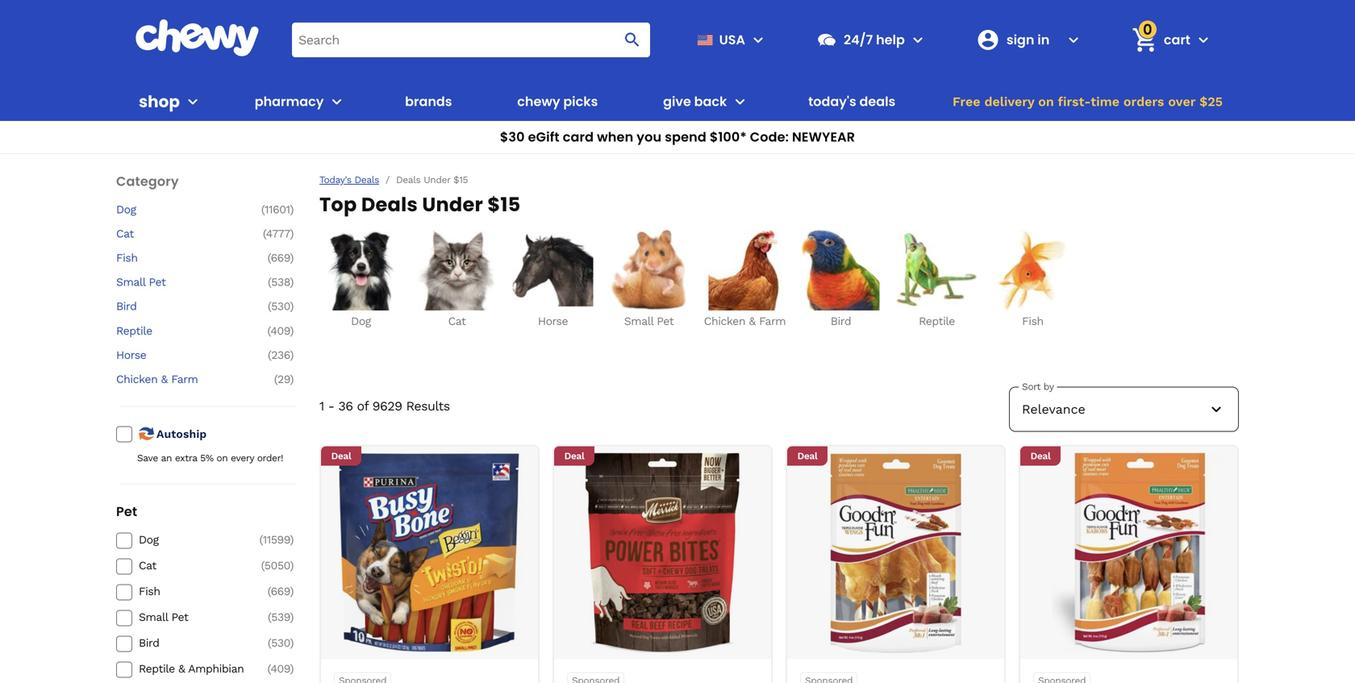 Task type: describe. For each thing, give the bounding box(es) containing it.
every
[[231, 453, 254, 464]]

dog image
[[321, 230, 401, 311]]

good 'n' fun triple flavor kabobs chicken, duck & liver dog chews, 4-oz bag image
[[1029, 453, 1229, 653]]

small pet image
[[609, 230, 689, 311]]

chicken & farm inside list
[[704, 315, 786, 328]]

1 vertical spatial under
[[422, 191, 483, 218]]

reptile image
[[897, 230, 977, 311]]

deals down the 'deals under $15'
[[361, 191, 418, 218]]

2 ( 530 ) from the top
[[268, 636, 294, 650]]

orders
[[1124, 94, 1164, 109]]

-
[[328, 399, 334, 414]]

code:
[[750, 128, 789, 146]]

1 vertical spatial chicken & farm
[[116, 373, 198, 386]]

5050
[[265, 559, 290, 572]]

shop button
[[139, 82, 202, 121]]

brands link
[[399, 82, 459, 121]]

save an extra 5% on every order!
[[137, 453, 283, 464]]

back
[[694, 92, 727, 111]]

free delivery on first-time orders over $25 button
[[948, 82, 1228, 121]]

save
[[137, 453, 158, 464]]

today's deals for top 'today's deals' link
[[808, 92, 896, 111]]

1 ) from the top
[[290, 203, 294, 216]]

539
[[271, 611, 290, 624]]

help
[[876, 30, 905, 49]]

chewy picks link
[[511, 82, 604, 121]]

2 vertical spatial cat
[[139, 559, 156, 572]]

autoship
[[157, 428, 207, 441]]

1 horizontal spatial bird
[[139, 636, 159, 650]]

reptile & amphibian link
[[139, 662, 253, 676]]

chewy home image
[[135, 19, 260, 56]]

amphibian
[[188, 662, 244, 676]]

3 ) from the top
[[290, 251, 294, 265]]

order!
[[257, 453, 283, 464]]

29
[[278, 373, 290, 386]]

0 vertical spatial horse link
[[511, 230, 595, 329]]

pharmacy
[[255, 92, 324, 111]]

11601
[[265, 203, 290, 216]]

2 409 from the top
[[271, 662, 290, 676]]

give back menu image
[[730, 92, 750, 111]]

autoship link
[[137, 424, 253, 443]]

picks
[[563, 92, 598, 111]]

you
[[637, 128, 662, 146]]

results
[[406, 399, 450, 414]]

$100*
[[710, 128, 747, 146]]

busy bone with beggin' twist'd! long-lasting cheddar & hickory smoke small/medium dog treats, 10 count image
[[330, 453, 530, 653]]

9 ) from the top
[[290, 533, 294, 546]]

$30 egift card when you spend $100* code: newyear
[[500, 128, 855, 146]]

1 669 from the top
[[271, 251, 290, 265]]

deals under $15
[[396, 174, 468, 186]]

0 vertical spatial today's deals link
[[802, 82, 902, 121]]

when
[[597, 128, 634, 146]]

in
[[1038, 30, 1050, 49]]

12 ) from the top
[[290, 611, 294, 624]]

extra
[[175, 453, 197, 464]]

0 horizontal spatial horse
[[116, 348, 146, 362]]

1 409 from the top
[[271, 324, 290, 337]]

horse image
[[513, 230, 593, 311]]

items image
[[1130, 26, 1159, 54]]

( 11599 )
[[259, 533, 294, 546]]

sign in link
[[970, 20, 1061, 59]]

chicken & farm image
[[705, 230, 785, 311]]

0 horizontal spatial chicken & farm link
[[116, 372, 253, 387]]

4 ) from the top
[[290, 276, 294, 289]]

2 ( 669 ) from the top
[[268, 585, 294, 598]]

1 ( 409 ) from the top
[[267, 324, 294, 337]]

( 538 )
[[268, 276, 294, 289]]

( 539 )
[[268, 611, 294, 624]]

give back
[[663, 92, 727, 111]]

over
[[1168, 94, 1196, 109]]

first-
[[1058, 94, 1091, 109]]

time
[[1091, 94, 1120, 109]]

( 4777 )
[[263, 227, 294, 240]]

0 horizontal spatial reptile link
[[116, 324, 253, 338]]

reptile & amphibian
[[139, 662, 244, 676]]

cart menu image
[[1194, 30, 1213, 49]]

0 horizontal spatial chicken
[[116, 373, 158, 386]]

deals inside site banner
[[860, 92, 896, 111]]

1 horizontal spatial chicken & farm link
[[703, 230, 787, 329]]

0 vertical spatial small
[[116, 276, 145, 289]]

2 530 from the top
[[271, 636, 290, 650]]

24/7 help link
[[810, 20, 905, 59]]

submit search image
[[623, 30, 642, 49]]

good 'n' fun triple flavor wings beef, pork & chicken dog chews, 4-oz bag image
[[796, 453, 996, 653]]

give back link
[[657, 82, 727, 121]]

chewy
[[517, 92, 560, 111]]

bird inside list
[[831, 315, 851, 328]]

fish image
[[993, 230, 1073, 311]]

236
[[271, 348, 290, 362]]

top deals under $15
[[319, 191, 521, 218]]

sign in
[[1007, 30, 1050, 49]]

538
[[271, 276, 290, 289]]

reptile inside list
[[919, 315, 955, 328]]

Search text field
[[292, 22, 650, 57]]

egift
[[528, 128, 560, 146]]

2 669 from the top
[[271, 585, 290, 598]]

( 11601 )
[[261, 203, 294, 216]]

$30
[[500, 128, 525, 146]]

1 vertical spatial horse link
[[116, 348, 253, 363]]

today's for 'today's deals' link to the left
[[319, 174, 352, 186]]

9629
[[372, 399, 402, 414]]

site banner
[[0, 0, 1355, 154]]

merrick power bites real texas beef recipe grain-free soft & chewy dog treats, 6-oz bag image
[[563, 453, 763, 653]]

36
[[338, 399, 353, 414]]

1 530 from the top
[[271, 300, 290, 313]]

delivery
[[985, 94, 1035, 109]]

( 5050 )
[[261, 559, 294, 572]]

free delivery on first-time orders over $25
[[953, 94, 1223, 109]]



Task type: locate. For each thing, give the bounding box(es) containing it.
today's deals up newyear at the right top
[[808, 92, 896, 111]]

0 vertical spatial chicken
[[704, 315, 745, 328]]

$25
[[1200, 94, 1223, 109]]

0 vertical spatial today's deals
[[808, 92, 896, 111]]

0 vertical spatial &
[[749, 315, 756, 328]]

0 vertical spatial chicken & farm link
[[703, 230, 787, 329]]

small
[[116, 276, 145, 289], [624, 315, 653, 328], [139, 611, 168, 624]]

( 409 )
[[267, 324, 294, 337], [267, 662, 294, 676]]

menu image for shop popup button
[[183, 92, 202, 111]]

0 vertical spatial under
[[424, 174, 450, 186]]

( 29 )
[[274, 373, 294, 386]]

0
[[1143, 19, 1153, 40]]

help menu image
[[908, 30, 928, 49]]

1 ( 530 ) from the top
[[268, 300, 294, 313]]

on right 5%
[[217, 453, 228, 464]]

2 horizontal spatial fish
[[1022, 315, 1044, 328]]

24/7
[[844, 30, 873, 49]]

deal
[[331, 451, 351, 462], [564, 451, 584, 462], [797, 451, 818, 462], [1031, 451, 1051, 462]]

spend
[[665, 128, 707, 146]]

dog for the bottommost "dog" link
[[139, 533, 159, 546]]

& left amphibian
[[178, 662, 185, 676]]

deal for good 'n' fun triple flavor wings beef, pork & chicken dog chews, 4-oz bag image
[[797, 451, 818, 462]]

0 horizontal spatial $15
[[453, 174, 468, 186]]

( 530 )
[[268, 300, 294, 313], [268, 636, 294, 650]]

dog
[[116, 203, 136, 216], [351, 315, 371, 328], [139, 533, 159, 546]]

& inside list
[[749, 315, 756, 328]]

dog link
[[116, 202, 253, 217], [319, 230, 403, 329], [139, 533, 253, 547]]

1 vertical spatial dog link
[[319, 230, 403, 329]]

0 vertical spatial small pet
[[116, 276, 166, 289]]

0 horizontal spatial horse link
[[116, 348, 253, 363]]

2 deal from the left
[[564, 451, 584, 462]]

cat image
[[417, 230, 497, 311]]

pharmacy link
[[248, 82, 324, 121]]

669 up 538 on the left of the page
[[271, 251, 290, 265]]

today's for top 'today's deals' link
[[808, 92, 857, 111]]

2 vertical spatial fish
[[139, 585, 160, 598]]

10 ) from the top
[[290, 559, 294, 572]]

13 ) from the top
[[290, 636, 294, 650]]

chicken & farm down chicken & farm image
[[704, 315, 786, 328]]

530 down 539
[[271, 636, 290, 650]]

14 ) from the top
[[290, 662, 294, 676]]

11 ) from the top
[[290, 585, 294, 598]]

Product search field
[[292, 22, 650, 57]]

2 vertical spatial bird
[[139, 636, 159, 650]]

menu image inside shop popup button
[[183, 92, 202, 111]]

today's deals link up top
[[319, 174, 379, 186]]

an
[[161, 453, 172, 464]]

1 vertical spatial ( 530 )
[[268, 636, 294, 650]]

(
[[261, 203, 265, 216], [263, 227, 266, 240], [268, 251, 271, 265], [268, 276, 271, 289], [268, 300, 271, 313], [267, 324, 271, 337], [268, 348, 271, 362], [274, 373, 278, 386], [259, 533, 263, 546], [261, 559, 265, 572], [268, 585, 271, 598], [268, 611, 271, 624], [268, 636, 271, 650], [267, 662, 271, 676]]

under down the 'deals under $15'
[[422, 191, 483, 218]]

today's inside site banner
[[808, 92, 857, 111]]

24/7 help
[[844, 30, 905, 49]]

shop
[[139, 90, 180, 113]]

farm inside list
[[759, 315, 786, 328]]

4777
[[266, 227, 290, 240]]

list
[[319, 230, 1239, 329]]

1 vertical spatial dog
[[351, 315, 371, 328]]

on inside button
[[1038, 94, 1054, 109]]

5 ) from the top
[[290, 300, 294, 313]]

1 vertical spatial farm
[[171, 373, 198, 386]]

0 horizontal spatial today's
[[319, 174, 352, 186]]

1 vertical spatial small pet
[[624, 315, 674, 328]]

0 vertical spatial chicken & farm
[[704, 315, 786, 328]]

0 horizontal spatial dog
[[116, 203, 136, 216]]

brands
[[405, 92, 452, 111]]

2 ) from the top
[[290, 227, 294, 240]]

free
[[953, 94, 981, 109]]

2 horizontal spatial &
[[749, 315, 756, 328]]

4 deal from the left
[[1031, 451, 1051, 462]]

menu image for usa dropdown button
[[749, 30, 768, 49]]

farm down chicken & farm image
[[759, 315, 786, 328]]

deal for merrick power bites real texas beef recipe grain-free soft & chewy dog treats, 6-oz bag image
[[564, 451, 584, 462]]

0 vertical spatial today's
[[808, 92, 857, 111]]

today's deals link
[[802, 82, 902, 121], [319, 174, 379, 186]]

usa button
[[690, 20, 768, 59]]

on
[[1038, 94, 1054, 109], [217, 453, 228, 464]]

menu image right usa
[[749, 30, 768, 49]]

0 horizontal spatial cat
[[116, 227, 134, 240]]

0 vertical spatial dog link
[[116, 202, 253, 217]]

1 horizontal spatial farm
[[759, 315, 786, 328]]

1 vertical spatial today's
[[319, 174, 352, 186]]

3 deal from the left
[[797, 451, 818, 462]]

chewy picks
[[517, 92, 598, 111]]

$15 down $30
[[488, 191, 521, 218]]

1 vertical spatial 409
[[271, 662, 290, 676]]

1 vertical spatial fish
[[1022, 315, 1044, 328]]

0 vertical spatial menu image
[[749, 30, 768, 49]]

8 ) from the top
[[290, 373, 294, 386]]

dog link left 11599
[[139, 533, 253, 547]]

( 669 ) up 538 on the left of the page
[[268, 251, 294, 265]]

dog link down category
[[116, 202, 253, 217]]

0 horizontal spatial menu image
[[183, 92, 202, 111]]

0 vertical spatial ( 409 )
[[267, 324, 294, 337]]

2 vertical spatial &
[[178, 662, 185, 676]]

1 horizontal spatial today's
[[808, 92, 857, 111]]

5%
[[200, 453, 214, 464]]

0 vertical spatial ( 669 )
[[268, 251, 294, 265]]

0 vertical spatial ( 530 )
[[268, 300, 294, 313]]

2 horizontal spatial cat
[[448, 315, 466, 328]]

1 vertical spatial today's deals
[[319, 174, 379, 186]]

0 vertical spatial 669
[[271, 251, 290, 265]]

dog link down top
[[319, 230, 403, 329]]

7 ) from the top
[[290, 348, 294, 362]]

0 vertical spatial $15
[[453, 174, 468, 186]]

6 ) from the top
[[290, 324, 294, 337]]

& up autoship
[[161, 373, 168, 386]]

2 vertical spatial dog link
[[139, 533, 253, 547]]

1
[[319, 399, 324, 414]]

today's deals for 'today's deals' link to the left
[[319, 174, 379, 186]]

chicken & farm link
[[703, 230, 787, 329], [116, 372, 253, 387]]

card
[[563, 128, 594, 146]]

1 vertical spatial $15
[[488, 191, 521, 218]]

1 horizontal spatial $15
[[488, 191, 521, 218]]

reptile link
[[895, 230, 979, 329], [116, 324, 253, 338]]

under up top deals under $15
[[424, 174, 450, 186]]

11599
[[263, 533, 290, 546]]

of
[[357, 399, 368, 414]]

1 horizontal spatial dog
[[139, 533, 159, 546]]

& down chicken & farm image
[[749, 315, 756, 328]]

( 236 )
[[268, 348, 294, 362]]

1 horizontal spatial fish
[[139, 585, 160, 598]]

)
[[290, 203, 294, 216], [290, 227, 294, 240], [290, 251, 294, 265], [290, 276, 294, 289], [290, 300, 294, 313], [290, 324, 294, 337], [290, 348, 294, 362], [290, 373, 294, 386], [290, 533, 294, 546], [290, 559, 294, 572], [290, 585, 294, 598], [290, 611, 294, 624], [290, 636, 294, 650], [290, 662, 294, 676]]

( 530 ) down ( 538 )
[[268, 300, 294, 313]]

menu image inside usa dropdown button
[[749, 30, 768, 49]]

1 horizontal spatial horse link
[[511, 230, 595, 329]]

( 669 ) up 539
[[268, 585, 294, 598]]

1 vertical spatial 530
[[271, 636, 290, 650]]

1 vertical spatial menu image
[[183, 92, 202, 111]]

today's up newyear at the right top
[[808, 92, 857, 111]]

0 vertical spatial fish
[[116, 251, 138, 265]]

usa
[[719, 30, 745, 49]]

reptile for reptile link to the left
[[116, 324, 152, 337]]

chicken down chicken & farm image
[[704, 315, 745, 328]]

dog for the topmost "dog" link
[[116, 203, 136, 216]]

chicken & farm up autoship
[[116, 373, 198, 386]]

1 vertical spatial 669
[[271, 585, 290, 598]]

2 vertical spatial small pet
[[139, 611, 188, 624]]

( 409 ) up 236
[[267, 324, 294, 337]]

horse inside list
[[538, 315, 568, 328]]

cat link
[[116, 227, 253, 241], [415, 230, 499, 329], [139, 559, 253, 573]]

under
[[424, 174, 450, 186], [422, 191, 483, 218]]

0 horizontal spatial farm
[[171, 373, 198, 386]]

1 horizontal spatial today's deals
[[808, 92, 896, 111]]

chicken
[[704, 315, 745, 328], [116, 373, 158, 386]]

1 horizontal spatial chicken
[[704, 315, 745, 328]]

fish link
[[991, 230, 1075, 329], [116, 251, 253, 266], [139, 584, 253, 599]]

( 530 ) down ( 539 )
[[268, 636, 294, 650]]

1 vertical spatial cat
[[448, 315, 466, 328]]

chicken & farm
[[704, 315, 786, 328], [116, 373, 198, 386]]

today's deals up top
[[319, 174, 379, 186]]

0 horizontal spatial &
[[161, 373, 168, 386]]

( 409 ) down 539
[[267, 662, 294, 676]]

1 vertical spatial ( 669 )
[[268, 585, 294, 598]]

small pet inside list
[[624, 315, 674, 328]]

today's
[[808, 92, 857, 111], [319, 174, 352, 186]]

0 vertical spatial 409
[[271, 324, 290, 337]]

1 horizontal spatial chicken & farm
[[704, 315, 786, 328]]

0 vertical spatial dog
[[116, 203, 136, 216]]

fish inside list
[[1022, 315, 1044, 328]]

reptile for reptile & amphibian
[[139, 662, 175, 676]]

530
[[271, 300, 290, 313], [271, 636, 290, 650]]

reptile
[[919, 315, 955, 328], [116, 324, 152, 337], [139, 662, 175, 676]]

today's up top
[[319, 174, 352, 186]]

cat
[[116, 227, 134, 240], [448, 315, 466, 328], [139, 559, 156, 572]]

deals down 24/7 help
[[860, 92, 896, 111]]

horse link
[[511, 230, 595, 329], [116, 348, 253, 363]]

&
[[749, 315, 756, 328], [161, 373, 168, 386], [178, 662, 185, 676]]

chewy support image
[[816, 29, 837, 50]]

$15 up top deals under $15
[[453, 174, 468, 186]]

( 669 )
[[268, 251, 294, 265], [268, 585, 294, 598]]

chicken inside list
[[704, 315, 745, 328]]

2 ( 409 ) from the top
[[267, 662, 294, 676]]

1 horizontal spatial reptile link
[[895, 230, 979, 329]]

pharmacy menu image
[[327, 92, 346, 111]]

0 horizontal spatial on
[[217, 453, 228, 464]]

deal for 'busy bone with beggin' twist'd! long-lasting cheddar & hickory smoke small/medium dog treats, 10 count' image
[[331, 451, 351, 462]]

sign
[[1007, 30, 1035, 49]]

bird link
[[799, 230, 883, 329], [116, 299, 253, 314], [139, 636, 253, 651]]

account menu image
[[1064, 30, 1083, 49]]

2 horizontal spatial bird
[[831, 315, 851, 328]]

fish
[[116, 251, 138, 265], [1022, 315, 1044, 328], [139, 585, 160, 598]]

1 - 36 of 9629 results
[[319, 399, 450, 414]]

0 horizontal spatial bird
[[116, 300, 137, 313]]

0 vertical spatial 530
[[271, 300, 290, 313]]

2 vertical spatial dog
[[139, 533, 159, 546]]

1 vertical spatial ( 409 )
[[267, 662, 294, 676]]

today's deals
[[808, 92, 896, 111], [319, 174, 379, 186]]

menu image
[[749, 30, 768, 49], [183, 92, 202, 111]]

2 vertical spatial small
[[139, 611, 168, 624]]

1 vertical spatial small
[[624, 315, 653, 328]]

farm
[[759, 315, 786, 328], [171, 373, 198, 386]]

farm up autoship
[[171, 373, 198, 386]]

0 vertical spatial on
[[1038, 94, 1054, 109]]

0 vertical spatial bird
[[116, 300, 137, 313]]

small pet
[[116, 276, 166, 289], [624, 315, 674, 328], [139, 611, 188, 624]]

list containing dog
[[319, 230, 1239, 329]]

409 down 539
[[271, 662, 290, 676]]

1 horizontal spatial menu image
[[749, 30, 768, 49]]

top
[[319, 191, 357, 218]]

chicken up autoship
[[116, 373, 158, 386]]

deals up top deals under $15
[[396, 174, 421, 186]]

1 ( 669 ) from the top
[[268, 251, 294, 265]]

1 horizontal spatial today's deals link
[[802, 82, 902, 121]]

0 vertical spatial farm
[[759, 315, 786, 328]]

1 vertical spatial horse
[[116, 348, 146, 362]]

1 vertical spatial on
[[217, 453, 228, 464]]

0 horizontal spatial fish
[[116, 251, 138, 265]]

0 horizontal spatial chicken & farm
[[116, 373, 198, 386]]

deals
[[860, 92, 896, 111], [355, 174, 379, 186], [396, 174, 421, 186], [361, 191, 418, 218]]

bird image
[[801, 230, 881, 311]]

1 horizontal spatial cat
[[139, 559, 156, 572]]

0 vertical spatial horse
[[538, 315, 568, 328]]

today's deals link up newyear at the right top
[[802, 82, 902, 121]]

deal for good 'n' fun triple flavor kabobs chicken, duck & liver dog chews, 4-oz bag image
[[1031, 451, 1051, 462]]

horse
[[538, 315, 568, 328], [116, 348, 146, 362]]

669 up 539
[[271, 585, 290, 598]]

1 deal from the left
[[331, 451, 351, 462]]

409 up 236
[[271, 324, 290, 337]]

530 down 538 on the left of the page
[[271, 300, 290, 313]]

on left first-
[[1038, 94, 1054, 109]]

1 vertical spatial today's deals link
[[319, 174, 379, 186]]

category
[[116, 172, 179, 190]]

small inside list
[[624, 315, 653, 328]]

newyear
[[792, 128, 855, 146]]

1 vertical spatial &
[[161, 373, 168, 386]]

1 horizontal spatial &
[[178, 662, 185, 676]]

cart
[[1164, 30, 1191, 49]]

small pet link
[[607, 230, 691, 329], [116, 275, 253, 290], [139, 610, 253, 625]]

0 horizontal spatial today's deals
[[319, 174, 379, 186]]

1 vertical spatial chicken & farm link
[[116, 372, 253, 387]]

0 vertical spatial cat
[[116, 227, 134, 240]]

dog inside list
[[351, 315, 371, 328]]

deals up top
[[355, 174, 379, 186]]

2 horizontal spatial dog
[[351, 315, 371, 328]]

menu image right the shop
[[183, 92, 202, 111]]

1 vertical spatial chicken
[[116, 373, 158, 386]]

0 horizontal spatial today's deals link
[[319, 174, 379, 186]]

give
[[663, 92, 691, 111]]

1 horizontal spatial on
[[1038, 94, 1054, 109]]

today's deals inside 'today's deals' link
[[808, 92, 896, 111]]



Task type: vqa. For each thing, say whether or not it's contained in the screenshot.


